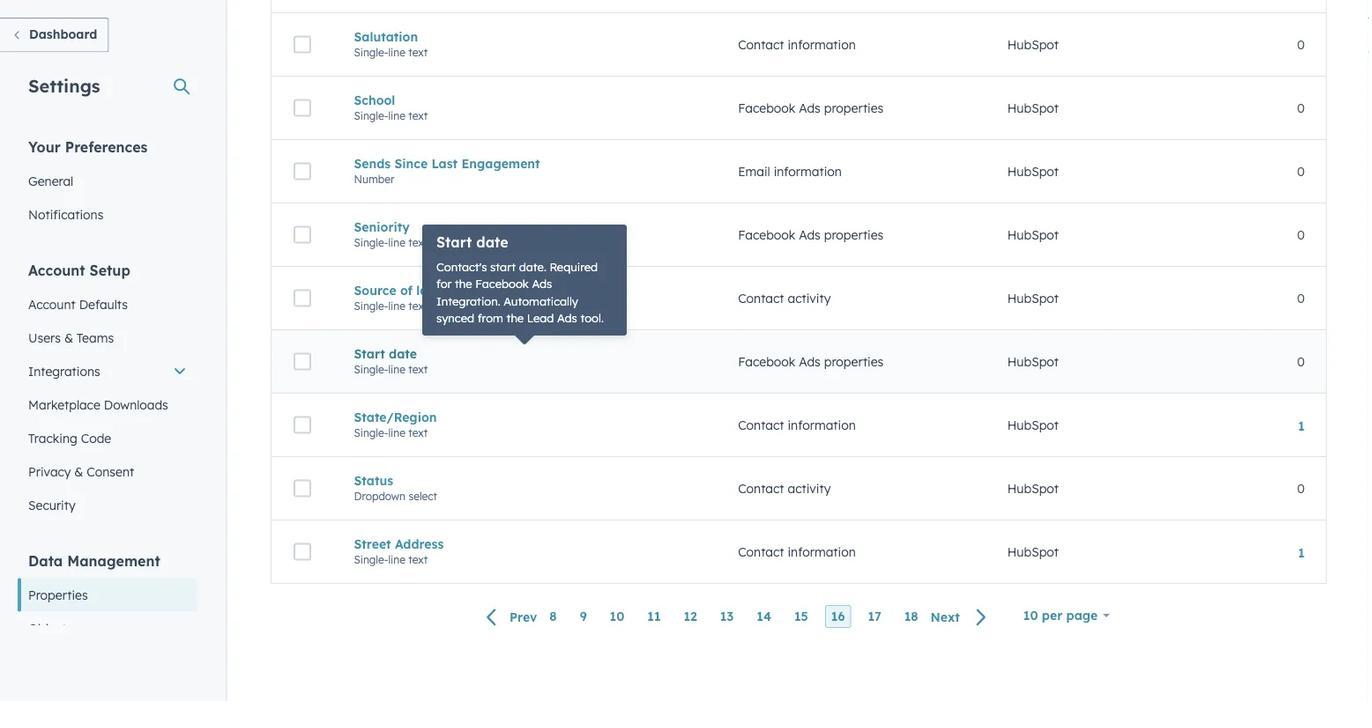 Task type: describe. For each thing, give the bounding box(es) containing it.
source of last booking in meetings tool button
[[354, 283, 696, 298]]

settings
[[28, 74, 100, 97]]

automatically
[[504, 294, 578, 309]]

10 button
[[604, 606, 631, 629]]

account setup
[[28, 261, 130, 279]]

salutation button
[[354, 29, 696, 44]]

facebook ads properties for start date
[[738, 354, 884, 370]]

meetings
[[512, 283, 569, 298]]

state/region single-line text
[[354, 410, 437, 440]]

last
[[416, 283, 439, 298]]

16 button
[[825, 606, 851, 629]]

hubspot for sends since last engagement
[[1008, 164, 1059, 179]]

of
[[400, 283, 413, 298]]

data
[[28, 552, 63, 570]]

information for street address
[[788, 545, 856, 560]]

booking
[[443, 283, 493, 298]]

engagement
[[461, 156, 540, 171]]

street address single-line text
[[354, 537, 444, 567]]

downloads
[[104, 397, 168, 413]]

users & teams link
[[18, 321, 197, 355]]

10 per page button
[[1012, 599, 1121, 634]]

hubspot for salutation
[[1008, 37, 1059, 52]]

sends since last engagement number
[[354, 156, 540, 186]]

16
[[831, 609, 845, 625]]

facebook for seniority
[[738, 227, 796, 243]]

school button
[[354, 92, 696, 108]]

line inside state/region single-line text
[[388, 426, 405, 440]]

8 button
[[543, 606, 563, 629]]

source of last booking in meetings tool single-line text
[[354, 283, 597, 313]]

17
[[868, 609, 881, 625]]

start date button
[[354, 346, 696, 362]]

privacy
[[28, 464, 71, 480]]

15 button
[[788, 606, 814, 629]]

1 button for state/region
[[1298, 418, 1305, 434]]

tool.
[[580, 311, 604, 326]]

ads for seniority
[[799, 227, 821, 243]]

source
[[354, 283, 396, 298]]

single- inside the salutation single-line text
[[354, 46, 388, 59]]

status dropdown select
[[354, 473, 437, 503]]

tracking
[[28, 431, 77, 446]]

next button
[[924, 606, 998, 629]]

& for users
[[64, 330, 73, 346]]

email
[[738, 164, 770, 179]]

seniority single-line text
[[354, 219, 428, 249]]

text inside source of last booking in meetings tool single-line text
[[408, 300, 428, 313]]

10 for 10 per page
[[1023, 608, 1038, 624]]

start date contact's start date. required for the facebook ads integration. automatically synced from the lead ads tool.
[[436, 234, 604, 326]]

1 horizontal spatial the
[[507, 311, 524, 326]]

objects button
[[18, 612, 197, 646]]

activity for source of last booking in meetings tool
[[788, 291, 831, 306]]

contact information for state/region
[[738, 418, 856, 433]]

start date single-line text
[[354, 346, 428, 376]]

school single-line text
[[354, 92, 428, 122]]

dashboard
[[29, 26, 97, 42]]

tab panel containing salutation
[[257, 0, 1341, 648]]

account for account setup
[[28, 261, 85, 279]]

teams
[[77, 330, 114, 346]]

users & teams
[[28, 330, 114, 346]]

number
[[354, 173, 395, 186]]

contact for source of last booking in meetings tool
[[738, 291, 784, 306]]

setup
[[90, 261, 130, 279]]

integrations button
[[18, 355, 197, 388]]

email information
[[738, 164, 842, 179]]

date for start date single-line text
[[389, 346, 417, 362]]

code
[[81, 431, 111, 446]]

page
[[1066, 608, 1098, 624]]

integration.
[[436, 294, 500, 309]]

state/region button
[[354, 410, 696, 425]]

status button
[[354, 473, 696, 489]]

hubspot for school
[[1008, 100, 1059, 116]]

0 for seniority
[[1297, 227, 1305, 243]]

hubspot for state/region
[[1008, 418, 1059, 433]]

line inside source of last booking in meetings tool single-line text
[[388, 300, 405, 313]]

text inside seniority single-line text
[[408, 236, 428, 249]]

marketplace
[[28, 397, 100, 413]]

0 for school
[[1297, 100, 1305, 116]]

account defaults link
[[18, 288, 197, 321]]

start for start date contact's start date. required for the facebook ads integration. automatically synced from the lead ads tool.
[[436, 234, 472, 251]]

for
[[436, 277, 452, 291]]

18
[[904, 609, 918, 625]]

from
[[478, 311, 503, 326]]

line inside seniority single-line text
[[388, 236, 405, 249]]

security
[[28, 498, 75, 513]]

security link
[[18, 489, 197, 522]]

street address button
[[354, 537, 696, 552]]

dashboard link
[[0, 18, 109, 52]]

contact information for street address
[[738, 545, 856, 560]]

your preferences element
[[18, 137, 197, 231]]

single- inside state/region single-line text
[[354, 426, 388, 440]]

information for sends since last engagement
[[774, 164, 842, 179]]

notifications link
[[18, 198, 197, 231]]

prev
[[510, 610, 537, 625]]

properties for seniority
[[824, 227, 884, 243]]

general link
[[18, 164, 197, 198]]

pagination navigation
[[476, 606, 998, 629]]

account defaults
[[28, 297, 128, 312]]

12
[[684, 609, 697, 625]]

date for start date contact's start date. required for the facebook ads integration. automatically synced from the lead ads tool.
[[476, 234, 508, 251]]

tracking code link
[[18, 422, 197, 455]]

line inside "school single-line text"
[[388, 109, 405, 122]]

date.
[[519, 260, 547, 274]]

required
[[550, 260, 598, 274]]

facebook for school
[[738, 100, 796, 116]]

notifications
[[28, 207, 103, 222]]

ads for start date
[[799, 354, 821, 370]]



Task type: vqa. For each thing, say whether or not it's contained in the screenshot.
BETA
no



Task type: locate. For each thing, give the bounding box(es) containing it.
account up account defaults
[[28, 261, 85, 279]]

1 hubspot from the top
[[1008, 37, 1059, 52]]

contact activity for source of last booking in meetings tool
[[738, 291, 831, 306]]

text up state/region
[[408, 363, 428, 376]]

1 facebook ads properties from the top
[[738, 100, 884, 116]]

0 horizontal spatial the
[[455, 277, 472, 291]]

0 vertical spatial 1
[[1298, 418, 1305, 434]]

5 single- from the top
[[354, 363, 388, 376]]

1 line from the top
[[388, 46, 405, 59]]

tracking code
[[28, 431, 111, 446]]

contact for salutation
[[738, 37, 784, 52]]

information for state/region
[[788, 418, 856, 433]]

start inside 'start date contact's start date. required for the facebook ads integration. automatically synced from the lead ads tool.'
[[436, 234, 472, 251]]

1 contact information from the top
[[738, 37, 856, 52]]

5 text from the top
[[408, 363, 428, 376]]

14
[[757, 609, 771, 625]]

2 1 button from the top
[[1298, 545, 1305, 561]]

date inside start date single-line text
[[389, 346, 417, 362]]

account for account defaults
[[28, 297, 76, 312]]

start
[[436, 234, 472, 251], [354, 346, 385, 362]]

0 vertical spatial account
[[28, 261, 85, 279]]

contact's
[[436, 260, 487, 274]]

7 single- from the top
[[354, 553, 388, 567]]

1 vertical spatial contact activity
[[738, 481, 831, 497]]

activity
[[788, 291, 831, 306], [788, 481, 831, 497]]

1 single- from the top
[[354, 46, 388, 59]]

line down state/region
[[388, 426, 405, 440]]

hubspot for street address
[[1008, 545, 1059, 560]]

next
[[931, 610, 960, 625]]

0 for start date
[[1297, 354, 1305, 370]]

lead
[[527, 311, 554, 326]]

single- inside source of last booking in meetings tool single-line text
[[354, 300, 388, 313]]

line
[[388, 46, 405, 59], [388, 109, 405, 122], [388, 236, 405, 249], [388, 300, 405, 313], [388, 363, 405, 376], [388, 426, 405, 440], [388, 553, 405, 567]]

2 vertical spatial properties
[[824, 354, 884, 370]]

1 vertical spatial &
[[74, 464, 83, 480]]

11
[[647, 609, 661, 625]]

0 vertical spatial the
[[455, 277, 472, 291]]

single- up state/region
[[354, 363, 388, 376]]

line down seniority
[[388, 236, 405, 249]]

contact activity
[[738, 291, 831, 306], [738, 481, 831, 497]]

0 vertical spatial 1 button
[[1298, 418, 1305, 434]]

single- down school
[[354, 109, 388, 122]]

your
[[28, 138, 61, 156]]

18 button
[[898, 606, 924, 629]]

account
[[28, 261, 85, 279], [28, 297, 76, 312]]

school
[[354, 92, 395, 108]]

1 vertical spatial 1 button
[[1298, 545, 1305, 561]]

single- inside start date single-line text
[[354, 363, 388, 376]]

ads for school
[[799, 100, 821, 116]]

preferences
[[65, 138, 148, 156]]

& right users
[[64, 330, 73, 346]]

1 text from the top
[[408, 46, 428, 59]]

line inside street address single-line text
[[388, 553, 405, 567]]

0 vertical spatial properties
[[824, 100, 884, 116]]

tool
[[573, 283, 597, 298]]

1 contact activity from the top
[[738, 291, 831, 306]]

privacy & consent link
[[18, 455, 197, 489]]

& right privacy
[[74, 464, 83, 480]]

2 contact activity from the top
[[738, 481, 831, 497]]

10 left per
[[1023, 608, 1038, 624]]

start inside start date single-line text
[[354, 346, 385, 362]]

6 line from the top
[[388, 426, 405, 440]]

prev button
[[476, 606, 543, 629]]

text up since
[[408, 109, 428, 122]]

line down address
[[388, 553, 405, 567]]

8
[[550, 609, 557, 625]]

3 hubspot from the top
[[1008, 164, 1059, 179]]

the down the contact's
[[455, 277, 472, 291]]

4 0 from the top
[[1297, 227, 1305, 243]]

in
[[497, 283, 509, 298]]

2 0 from the top
[[1297, 100, 1305, 116]]

2 facebook ads properties from the top
[[738, 227, 884, 243]]

facebook ads properties for school
[[738, 100, 884, 116]]

3 contact information from the top
[[738, 545, 856, 560]]

1 for state/region
[[1298, 418, 1305, 434]]

6 0 from the top
[[1297, 354, 1305, 370]]

account setup element
[[18, 261, 197, 522]]

3 facebook ads properties from the top
[[738, 354, 884, 370]]

line down of
[[388, 300, 405, 313]]

1 horizontal spatial 10
[[1023, 608, 1038, 624]]

17 button
[[862, 606, 888, 629]]

1 account from the top
[[28, 261, 85, 279]]

2 properties from the top
[[824, 227, 884, 243]]

text
[[408, 46, 428, 59], [408, 109, 428, 122], [408, 236, 428, 249], [408, 300, 428, 313], [408, 363, 428, 376], [408, 426, 428, 440], [408, 553, 428, 567]]

select
[[409, 490, 437, 503]]

date down of
[[389, 346, 417, 362]]

start for start date single-line text
[[354, 346, 385, 362]]

properties for start date
[[824, 354, 884, 370]]

start up the contact's
[[436, 234, 472, 251]]

properties link
[[18, 579, 197, 612]]

synced
[[436, 311, 474, 326]]

privacy & consent
[[28, 464, 134, 480]]

4 line from the top
[[388, 300, 405, 313]]

7 text from the top
[[408, 553, 428, 567]]

properties
[[824, 100, 884, 116], [824, 227, 884, 243], [824, 354, 884, 370]]

1 button
[[1298, 418, 1305, 434], [1298, 545, 1305, 561]]

0 vertical spatial start
[[436, 234, 472, 251]]

text down "last"
[[408, 300, 428, 313]]

0 vertical spatial facebook ads properties
[[738, 100, 884, 116]]

11 button
[[641, 606, 667, 629]]

facebook ads properties for seniority
[[738, 227, 884, 243]]

single- down seniority
[[354, 236, 388, 249]]

single- inside seniority single-line text
[[354, 236, 388, 249]]

line up state/region
[[388, 363, 405, 376]]

tab panel
[[257, 0, 1341, 648]]

sends
[[354, 156, 391, 171]]

1 horizontal spatial &
[[74, 464, 83, 480]]

0 horizontal spatial 10
[[610, 609, 624, 625]]

6 single- from the top
[[354, 426, 388, 440]]

contact for state/region
[[738, 418, 784, 433]]

2 vertical spatial contact information
[[738, 545, 856, 560]]

properties for school
[[824, 100, 884, 116]]

4 single- from the top
[[354, 300, 388, 313]]

seniority
[[354, 219, 410, 235]]

2 text from the top
[[408, 109, 428, 122]]

start
[[490, 260, 516, 274]]

1 0 from the top
[[1297, 37, 1305, 52]]

data management element
[[18, 551, 197, 702]]

3 text from the top
[[408, 236, 428, 249]]

defaults
[[79, 297, 128, 312]]

1 button for street address
[[1298, 545, 1305, 561]]

salutation single-line text
[[354, 29, 428, 59]]

text inside start date single-line text
[[408, 363, 428, 376]]

4 contact from the top
[[738, 481, 784, 497]]

date inside 'start date contact's start date. required for the facebook ads integration. automatically synced from the lead ads tool.'
[[476, 234, 508, 251]]

6 hubspot from the top
[[1008, 354, 1059, 370]]

&
[[64, 330, 73, 346], [74, 464, 83, 480]]

1 vertical spatial account
[[28, 297, 76, 312]]

status
[[354, 473, 393, 489]]

0 for source of last booking in meetings tool
[[1297, 291, 1305, 306]]

the right from
[[507, 311, 524, 326]]

text down address
[[408, 553, 428, 567]]

contact for street address
[[738, 545, 784, 560]]

dropdown
[[354, 490, 406, 503]]

0 vertical spatial &
[[64, 330, 73, 346]]

2 vertical spatial facebook ads properties
[[738, 354, 884, 370]]

14 button
[[751, 606, 778, 629]]

hubspot for start date
[[1008, 354, 1059, 370]]

1 vertical spatial the
[[507, 311, 524, 326]]

seniority button
[[354, 219, 696, 235]]

date
[[476, 234, 508, 251], [389, 346, 417, 362]]

10 for 10
[[610, 609, 624, 625]]

0 vertical spatial activity
[[788, 291, 831, 306]]

text down salutation
[[408, 46, 428, 59]]

date up start
[[476, 234, 508, 251]]

3 properties from the top
[[824, 354, 884, 370]]

10 inside the 10 per page "popup button"
[[1023, 608, 1038, 624]]

text inside street address single-line text
[[408, 553, 428, 567]]

2 1 from the top
[[1298, 545, 1305, 561]]

account up users
[[28, 297, 76, 312]]

2 account from the top
[[28, 297, 76, 312]]

4 text from the top
[[408, 300, 428, 313]]

9
[[580, 609, 587, 625]]

1 activity from the top
[[788, 291, 831, 306]]

3 single- from the top
[[354, 236, 388, 249]]

contact
[[738, 37, 784, 52], [738, 291, 784, 306], [738, 418, 784, 433], [738, 481, 784, 497], [738, 545, 784, 560]]

the
[[455, 277, 472, 291], [507, 311, 524, 326]]

5 0 from the top
[[1297, 291, 1305, 306]]

7 line from the top
[[388, 553, 405, 567]]

marketplace downloads link
[[18, 388, 197, 422]]

10 right 9
[[610, 609, 624, 625]]

text inside state/region single-line text
[[408, 426, 428, 440]]

1 for street address
[[1298, 545, 1305, 561]]

7 hubspot from the top
[[1008, 418, 1059, 433]]

facebook inside 'start date contact's start date. required for the facebook ads integration. automatically synced from the lead ads tool.'
[[475, 277, 529, 291]]

10 inside 10 button
[[610, 609, 624, 625]]

line inside start date single-line text
[[388, 363, 405, 376]]

hubspot for status
[[1008, 481, 1059, 497]]

contact activity for status
[[738, 481, 831, 497]]

0 horizontal spatial start
[[354, 346, 385, 362]]

2 contact information from the top
[[738, 418, 856, 433]]

single- down state/region
[[354, 426, 388, 440]]

hubspot for seniority
[[1008, 227, 1059, 243]]

1 vertical spatial start
[[354, 346, 385, 362]]

state/region
[[354, 410, 437, 425]]

7 0 from the top
[[1297, 481, 1305, 497]]

text inside the salutation single-line text
[[408, 46, 428, 59]]

6 text from the top
[[408, 426, 428, 440]]

line down salutation
[[388, 46, 405, 59]]

start date tooltip
[[422, 225, 627, 336]]

your preferences
[[28, 138, 148, 156]]

1 vertical spatial date
[[389, 346, 417, 362]]

2 contact from the top
[[738, 291, 784, 306]]

1 properties from the top
[[824, 100, 884, 116]]

0 vertical spatial contact information
[[738, 37, 856, 52]]

3 line from the top
[[388, 236, 405, 249]]

contact information
[[738, 37, 856, 52], [738, 418, 856, 433], [738, 545, 856, 560]]

last
[[431, 156, 458, 171]]

0 vertical spatial date
[[476, 234, 508, 251]]

9 hubspot from the top
[[1008, 545, 1059, 560]]

hubspot for source of last booking in meetings tool
[[1008, 291, 1059, 306]]

1 1 from the top
[[1298, 418, 1305, 434]]

5 hubspot from the top
[[1008, 291, 1059, 306]]

contact for status
[[738, 481, 784, 497]]

5 line from the top
[[388, 363, 405, 376]]

single- down source
[[354, 300, 388, 313]]

general
[[28, 173, 73, 189]]

4 hubspot from the top
[[1008, 227, 1059, 243]]

3 0 from the top
[[1297, 164, 1305, 179]]

single- inside "school single-line text"
[[354, 109, 388, 122]]

contact information for salutation
[[738, 37, 856, 52]]

0 for salutation
[[1297, 37, 1305, 52]]

0 vertical spatial contact activity
[[738, 291, 831, 306]]

2 single- from the top
[[354, 109, 388, 122]]

1 vertical spatial 1
[[1298, 545, 1305, 561]]

1 vertical spatial properties
[[824, 227, 884, 243]]

13 button
[[714, 606, 740, 629]]

salutation
[[354, 29, 418, 44]]

0 horizontal spatial &
[[64, 330, 73, 346]]

& for privacy
[[74, 464, 83, 480]]

1 vertical spatial activity
[[788, 481, 831, 497]]

text down seniority
[[408, 236, 428, 249]]

information for salutation
[[788, 37, 856, 52]]

1 vertical spatial contact information
[[738, 418, 856, 433]]

2 activity from the top
[[788, 481, 831, 497]]

1 horizontal spatial date
[[476, 234, 508, 251]]

13
[[720, 609, 734, 625]]

single-
[[354, 46, 388, 59], [354, 109, 388, 122], [354, 236, 388, 249], [354, 300, 388, 313], [354, 363, 388, 376], [354, 426, 388, 440], [354, 553, 388, 567]]

2 line from the top
[[388, 109, 405, 122]]

1 contact from the top
[[738, 37, 784, 52]]

1 1 button from the top
[[1298, 418, 1305, 434]]

single- inside street address single-line text
[[354, 553, 388, 567]]

activity for status
[[788, 481, 831, 497]]

1 vertical spatial facebook ads properties
[[738, 227, 884, 243]]

integrations
[[28, 364, 100, 379]]

1 horizontal spatial start
[[436, 234, 472, 251]]

street
[[354, 537, 391, 552]]

users
[[28, 330, 61, 346]]

10 per page
[[1023, 608, 1098, 624]]

single- down salutation
[[354, 46, 388, 59]]

per
[[1042, 608, 1063, 624]]

text down state/region
[[408, 426, 428, 440]]

2 hubspot from the top
[[1008, 100, 1059, 116]]

0 horizontal spatial date
[[389, 346, 417, 362]]

consent
[[87, 464, 134, 480]]

10
[[1023, 608, 1038, 624], [610, 609, 624, 625]]

line inside the salutation single-line text
[[388, 46, 405, 59]]

text inside "school single-line text"
[[408, 109, 428, 122]]

0 for status
[[1297, 481, 1305, 497]]

start down source
[[354, 346, 385, 362]]

sends since last engagement button
[[354, 156, 696, 171]]

facebook for start date
[[738, 354, 796, 370]]

since
[[395, 156, 428, 171]]

8 hubspot from the top
[[1008, 481, 1059, 497]]

marketplace downloads
[[28, 397, 168, 413]]

single- down street
[[354, 553, 388, 567]]

0 for sends since last engagement
[[1297, 164, 1305, 179]]

3 contact from the top
[[738, 418, 784, 433]]

line down school
[[388, 109, 405, 122]]

5 contact from the top
[[738, 545, 784, 560]]



